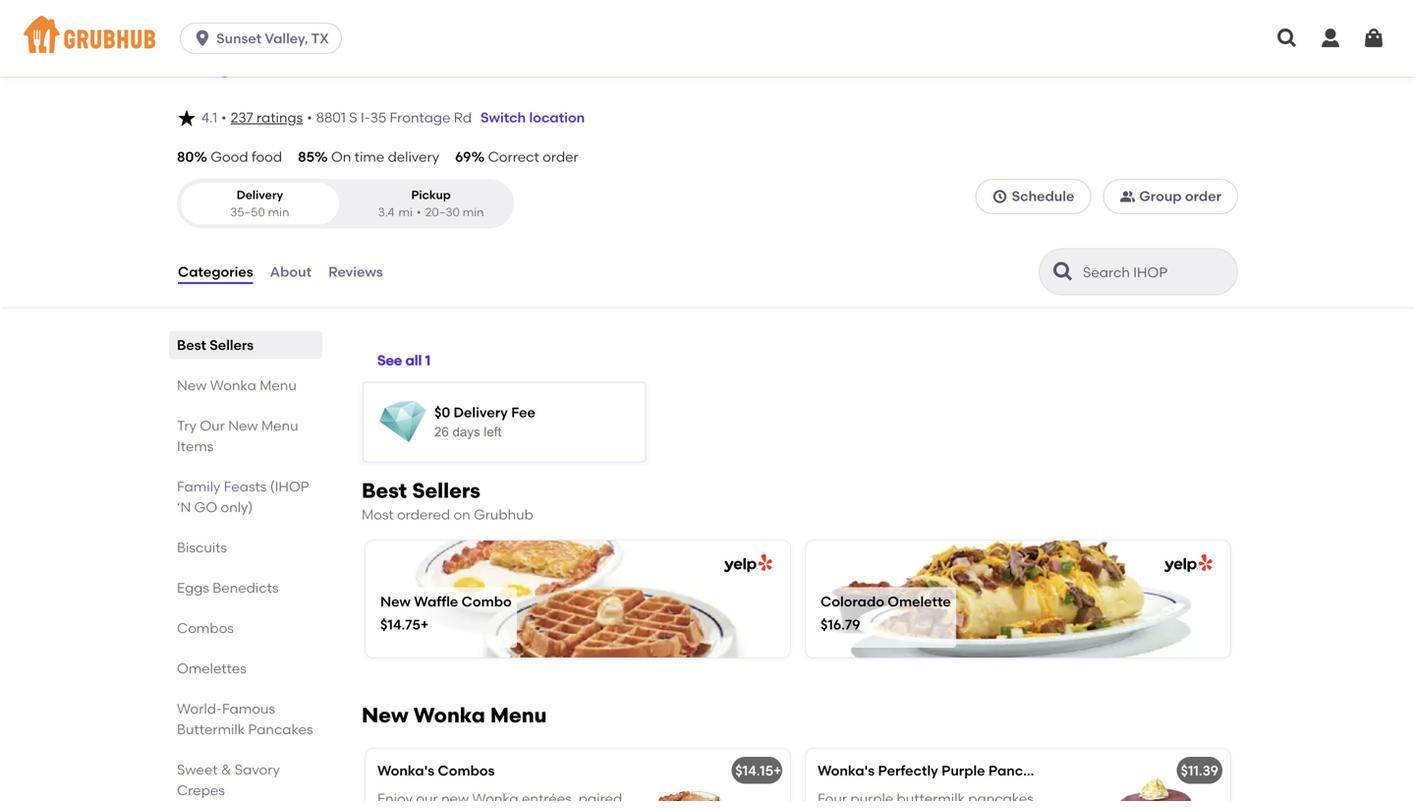 Task type: describe. For each thing, give the bounding box(es) containing it.
yelp image for colorado omelette
[[1161, 554, 1213, 573]]

1 svg image from the left
[[1276, 27, 1300, 50]]

schedule
[[1012, 188, 1075, 205]]

group
[[1140, 188, 1182, 205]]

4.1 • 237 ratings
[[202, 109, 303, 126]]

0 horizontal spatial wonka
[[210, 377, 256, 394]]

svg image for schedule
[[993, 189, 1008, 204]]

s
[[349, 109, 358, 126]]

sellers for best sellers most ordered on grubhub
[[412, 478, 481, 504]]

wonka's combos
[[378, 762, 495, 779]]

food
[[252, 149, 282, 165]]

$0 delivery fee 26 days left
[[435, 404, 536, 439]]

(ihop
[[270, 478, 309, 495]]

wonka's for wonka's perfectly purple pancakes - (full stack)
[[818, 762, 875, 779]]

valley,
[[265, 30, 308, 47]]

sunset valley, tx
[[216, 30, 329, 47]]

delivery inside $0 delivery fee 26 days left
[[454, 404, 508, 421]]

• american, breakfast, chicken
[[196, 22, 376, 36]]

colorado
[[821, 593, 885, 610]]

buttermilk
[[177, 721, 245, 738]]

sunset
[[216, 30, 262, 47]]

• right 4.1
[[221, 109, 227, 126]]

wonka's combos image
[[643, 749, 790, 801]]

best for best sellers most ordered on grubhub
[[362, 478, 407, 504]]

(full
[[1068, 762, 1096, 779]]

20–30
[[425, 205, 460, 219]]

group order button
[[1103, 179, 1239, 214]]

80
[[177, 149, 194, 165]]

subscription pass image
[[177, 23, 192, 35]]

delivery inside delivery 35–50 min
[[237, 188, 283, 202]]

• 8801 s i-35 frontage rd switch location
[[307, 109, 585, 126]]

benedicts
[[213, 580, 279, 596]]

ratings
[[257, 109, 303, 126]]

days
[[453, 425, 480, 439]]

waffle
[[414, 593, 458, 610]]

eggs
[[177, 580, 209, 596]]

rewards image
[[379, 399, 427, 446]]

1 vertical spatial svg image
[[177, 108, 197, 128]]

eggs benedicts
[[177, 580, 279, 596]]

best sellers most ordered on grubhub
[[362, 478, 534, 523]]

family
[[177, 478, 221, 495]]

85
[[298, 149, 315, 165]]

location
[[529, 109, 585, 126]]

237
[[231, 109, 253, 126]]

new waffle combo $14.75 +
[[380, 593, 512, 633]]

only)
[[221, 499, 253, 516]]

$14.15
[[736, 762, 774, 779]]

switch location button
[[472, 96, 594, 140]]

rd
[[454, 109, 472, 126]]

option group containing delivery 35–50 min
[[177, 179, 514, 229]]

sunset valley, tx button
[[180, 23, 350, 54]]

fee
[[511, 404, 536, 421]]

correct
[[488, 149, 540, 165]]

delivery 35–50 min
[[230, 188, 289, 219]]

omelettes
[[177, 660, 247, 677]]

2 svg image from the left
[[1319, 27, 1343, 50]]

good
[[211, 149, 248, 165]]

0 vertical spatial menu
[[260, 377, 297, 394]]

min inside delivery 35–50 min
[[268, 205, 289, 219]]

$0
[[435, 404, 450, 421]]

pickup
[[411, 188, 451, 202]]

switch
[[481, 109, 526, 126]]

1
[[425, 352, 431, 369]]

famous
[[222, 701, 275, 717]]

about
[[270, 264, 312, 280]]

35
[[370, 109, 387, 126]]

wonka's perfectly purple pancakes - (full stack)
[[818, 762, 1143, 779]]

$16.79
[[821, 616, 861, 633]]

$11.39
[[1181, 762, 1219, 779]]

feasts
[[224, 478, 267, 495]]

try
[[177, 418, 197, 434]]

$14.75
[[380, 616, 421, 633]]

sweet
[[177, 762, 218, 778]]

pancakes for buttermilk
[[248, 721, 313, 738]]

2 vertical spatial menu
[[490, 703, 547, 728]]

american,
[[204, 22, 264, 36]]

omelette
[[888, 593, 951, 610]]

i-
[[361, 109, 370, 126]]

stack)
[[1099, 762, 1143, 779]]

on
[[454, 506, 471, 523]]

wonka's for wonka's combos
[[378, 762, 435, 779]]

35–50
[[230, 205, 265, 219]]

0 horizontal spatial new wonka menu
[[177, 377, 297, 394]]

categories button
[[177, 237, 254, 307]]

reviews button
[[327, 237, 384, 307]]

see
[[378, 352, 402, 369]]

grubhub
[[474, 506, 534, 523]]



Task type: locate. For each thing, give the bounding box(es) containing it.
26
[[435, 425, 449, 439]]

schedule button
[[976, 179, 1092, 214]]

1 vertical spatial combos
[[438, 762, 495, 779]]

svg image inside schedule button
[[993, 189, 1008, 204]]

reviews
[[328, 264, 383, 280]]

2 yelp image from the left
[[1161, 554, 1213, 573]]

sellers for best sellers
[[210, 337, 254, 354]]

delivery
[[388, 149, 440, 165]]

wonka's perfectly purple pancakes - (full stack) image
[[1083, 749, 1231, 801]]

pancakes left -
[[989, 762, 1055, 779]]

order for correct order
[[543, 149, 579, 165]]

combos
[[177, 620, 234, 637], [438, 762, 495, 779]]

svg image
[[193, 29, 212, 48], [177, 108, 197, 128], [993, 189, 1008, 204]]

1 horizontal spatial wonka's
[[818, 762, 875, 779]]

0 horizontal spatial sellers
[[210, 337, 254, 354]]

sweet & savory crepes
[[177, 762, 280, 799]]

new up wonka's combos
[[362, 703, 409, 728]]

1 horizontal spatial order
[[1186, 188, 1222, 205]]

best down the categories button
[[177, 337, 206, 354]]

yelp image for new waffle combo
[[721, 554, 773, 573]]

order for group order
[[1186, 188, 1222, 205]]

1 horizontal spatial combos
[[438, 762, 495, 779]]

2 vertical spatial svg image
[[993, 189, 1008, 204]]

Search IHOP search field
[[1081, 263, 1232, 282]]

1 vertical spatial pancakes
[[989, 762, 1055, 779]]

new up try
[[177, 377, 207, 394]]

wonka down best sellers
[[210, 377, 256, 394]]

categories
[[178, 264, 253, 280]]

min right "35–50"
[[268, 205, 289, 219]]

0 vertical spatial combos
[[177, 620, 234, 637]]

&
[[221, 762, 231, 778]]

menu
[[260, 377, 297, 394], [261, 418, 298, 434], [490, 703, 547, 728]]

min right '20–30'
[[463, 205, 484, 219]]

1 horizontal spatial min
[[463, 205, 484, 219]]

1 vertical spatial new wonka menu
[[362, 703, 547, 728]]

•
[[196, 22, 200, 36], [221, 109, 227, 126], [307, 109, 312, 126], [417, 205, 421, 219]]

2 wonka's from the left
[[818, 762, 875, 779]]

about button
[[269, 237, 313, 307]]

0 horizontal spatial combos
[[177, 620, 234, 637]]

0 horizontal spatial min
[[268, 205, 289, 219]]

people icon image
[[1120, 189, 1136, 204]]

'n
[[177, 499, 191, 516]]

delivery up left at the bottom left of the page
[[454, 404, 508, 421]]

wonka up wonka's combos
[[414, 703, 485, 728]]

tx
[[311, 30, 329, 47]]

1 horizontal spatial svg image
[[1319, 27, 1343, 50]]

svg image left schedule
[[993, 189, 1008, 204]]

ihop
[[177, 47, 259, 84]]

0 vertical spatial sellers
[[210, 337, 254, 354]]

purple
[[942, 762, 986, 779]]

see all 1
[[378, 352, 431, 369]]

pickup 3.4 mi • 20–30 min
[[378, 188, 484, 219]]

correct order
[[488, 149, 579, 165]]

new wonka menu up wonka's combos
[[362, 703, 547, 728]]

group order
[[1140, 188, 1222, 205]]

svg image inside sunset valley, tx button
[[193, 29, 212, 48]]

0 vertical spatial best
[[177, 337, 206, 354]]

0 horizontal spatial svg image
[[1276, 27, 1300, 50]]

wonka
[[210, 377, 256, 394], [414, 703, 485, 728]]

yelp image
[[721, 554, 773, 573], [1161, 554, 1213, 573]]

new wonka menu down best sellers
[[177, 377, 297, 394]]

new inside try our new menu items
[[228, 418, 258, 434]]

world-
[[177, 701, 222, 717]]

• left 8801
[[307, 109, 312, 126]]

1 horizontal spatial delivery
[[454, 404, 508, 421]]

0 vertical spatial delivery
[[237, 188, 283, 202]]

order inside button
[[1186, 188, 1222, 205]]

1 vertical spatial wonka
[[414, 703, 485, 728]]

1 vertical spatial menu
[[261, 418, 298, 434]]

1 horizontal spatial +
[[774, 762, 782, 779]]

good food
[[211, 149, 282, 165]]

2 min from the left
[[463, 205, 484, 219]]

best for best sellers
[[177, 337, 206, 354]]

1 yelp image from the left
[[721, 554, 773, 573]]

search icon image
[[1052, 260, 1076, 284]]

-
[[1058, 762, 1064, 779]]

0 horizontal spatial +
[[421, 616, 429, 633]]

+ inside new waffle combo $14.75 +
[[421, 616, 429, 633]]

combo
[[462, 593, 512, 610]]

3 svg image from the left
[[1363, 27, 1386, 50]]

pancakes down famous
[[248, 721, 313, 738]]

8801
[[316, 109, 346, 126]]

breakfast,
[[267, 22, 325, 36]]

main navigation navigation
[[0, 0, 1416, 77]]

left
[[484, 425, 502, 439]]

0 horizontal spatial delivery
[[237, 188, 283, 202]]

0 vertical spatial order
[[543, 149, 579, 165]]

biscuits
[[177, 539, 227, 556]]

delivery
[[237, 188, 283, 202], [454, 404, 508, 421]]

new right our
[[228, 418, 258, 434]]

option group
[[177, 179, 514, 229]]

0 horizontal spatial wonka's
[[378, 762, 435, 779]]

1 vertical spatial best
[[362, 478, 407, 504]]

go
[[194, 499, 217, 516]]

1 vertical spatial order
[[1186, 188, 1222, 205]]

0 vertical spatial pancakes
[[248, 721, 313, 738]]

our
[[200, 418, 225, 434]]

on
[[331, 149, 351, 165]]

0 vertical spatial wonka
[[210, 377, 256, 394]]

svg image
[[1276, 27, 1300, 50], [1319, 27, 1343, 50], [1363, 27, 1386, 50]]

svg image left 4.1
[[177, 108, 197, 128]]

1 vertical spatial sellers
[[412, 478, 481, 504]]

order
[[543, 149, 579, 165], [1186, 188, 1222, 205]]

perfectly
[[878, 762, 939, 779]]

sellers up on at the bottom
[[412, 478, 481, 504]]

wonka's
[[378, 762, 435, 779], [818, 762, 875, 779]]

1 horizontal spatial pancakes
[[989, 762, 1055, 779]]

1 horizontal spatial best
[[362, 478, 407, 504]]

svg image right subscription pass image
[[193, 29, 212, 48]]

menu inside try our new menu items
[[261, 418, 298, 434]]

• right subscription pass image
[[196, 22, 200, 36]]

delivery up "35–50"
[[237, 188, 283, 202]]

0 horizontal spatial yelp image
[[721, 554, 773, 573]]

world-famous buttermilk pancakes
[[177, 701, 313, 738]]

see all 1 button
[[378, 343, 431, 378]]

order right group
[[1186, 188, 1222, 205]]

• right the mi at the left top of page
[[417, 205, 421, 219]]

best
[[177, 337, 206, 354], [362, 478, 407, 504]]

• inside pickup 3.4 mi • 20–30 min
[[417, 205, 421, 219]]

family feasts (ihop 'n go only)
[[177, 478, 309, 516]]

0 horizontal spatial pancakes
[[248, 721, 313, 738]]

1 vertical spatial +
[[774, 762, 782, 779]]

1 horizontal spatial sellers
[[412, 478, 481, 504]]

on time delivery
[[331, 149, 440, 165]]

1 wonka's from the left
[[378, 762, 435, 779]]

3.4
[[378, 205, 395, 219]]

4.1
[[202, 109, 217, 126]]

0 vertical spatial svg image
[[193, 29, 212, 48]]

time
[[355, 149, 385, 165]]

svg image for sunset valley, tx
[[193, 29, 212, 48]]

new up $14.75
[[380, 593, 411, 610]]

pancakes inside world-famous buttermilk pancakes
[[248, 721, 313, 738]]

order down the location
[[543, 149, 579, 165]]

new inside new waffle combo $14.75 +
[[380, 593, 411, 610]]

colorado omelette $16.79
[[821, 593, 951, 633]]

pancakes for purple
[[989, 762, 1055, 779]]

sellers inside best sellers most ordered on grubhub
[[412, 478, 481, 504]]

$14.15 +
[[736, 762, 782, 779]]

new
[[177, 377, 207, 394], [228, 418, 258, 434], [380, 593, 411, 610], [362, 703, 409, 728]]

best inside best sellers most ordered on grubhub
[[362, 478, 407, 504]]

pancakes
[[248, 721, 313, 738], [989, 762, 1055, 779]]

crepes
[[177, 782, 225, 799]]

1 horizontal spatial wonka
[[414, 703, 485, 728]]

mi
[[399, 205, 413, 219]]

0 horizontal spatial best
[[177, 337, 206, 354]]

most
[[362, 506, 394, 523]]

0 horizontal spatial order
[[543, 149, 579, 165]]

savory
[[235, 762, 280, 778]]

min
[[268, 205, 289, 219], [463, 205, 484, 219]]

0 vertical spatial +
[[421, 616, 429, 633]]

frontage
[[390, 109, 451, 126]]

best up most
[[362, 478, 407, 504]]

all
[[406, 352, 422, 369]]

69
[[455, 149, 472, 165]]

ordered
[[397, 506, 450, 523]]

new wonka menu
[[177, 377, 297, 394], [362, 703, 547, 728]]

1 min from the left
[[268, 205, 289, 219]]

min inside pickup 3.4 mi • 20–30 min
[[463, 205, 484, 219]]

1 horizontal spatial new wonka menu
[[362, 703, 547, 728]]

0 vertical spatial new wonka menu
[[177, 377, 297, 394]]

1 horizontal spatial yelp image
[[1161, 554, 1213, 573]]

best sellers
[[177, 337, 254, 354]]

1 vertical spatial delivery
[[454, 404, 508, 421]]

2 horizontal spatial svg image
[[1363, 27, 1386, 50]]

items
[[177, 438, 214, 455]]

sellers
[[210, 337, 254, 354], [412, 478, 481, 504]]

try our new menu items
[[177, 418, 298, 455]]

sellers down the categories button
[[210, 337, 254, 354]]



Task type: vqa. For each thing, say whether or not it's contained in the screenshot.
first Pieces. from left
no



